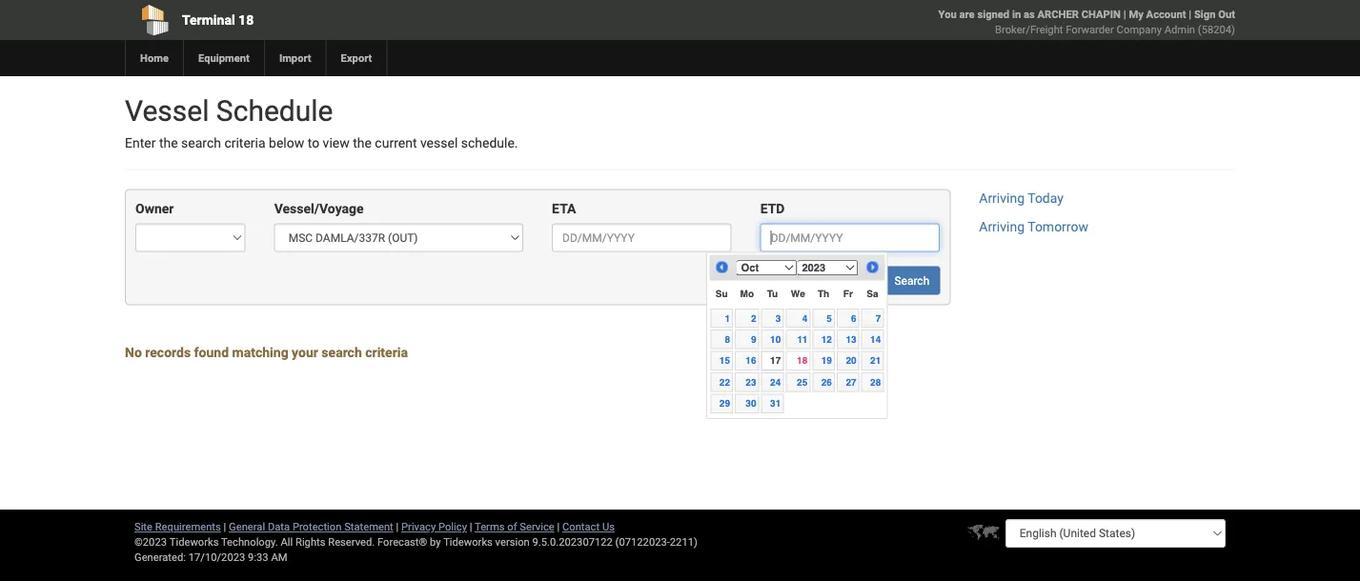 Task type: locate. For each thing, give the bounding box(es) containing it.
of
[[507, 521, 517, 533]]

19
[[821, 355, 832, 367]]

search
[[181, 135, 221, 151], [322, 345, 362, 361]]

1 vertical spatial arriving
[[979, 219, 1025, 235]]

general data protection statement link
[[229, 521, 393, 533]]

11 link
[[786, 330, 811, 349]]

vessel schedule enter the search criteria below to view the current vessel schedule.
[[125, 94, 518, 151]]

1 horizontal spatial 18
[[797, 355, 808, 367]]

1 vertical spatial 18
[[797, 355, 808, 367]]

21 link
[[861, 351, 884, 371]]

0 horizontal spatial 18
[[238, 12, 254, 28]]

24 link
[[761, 373, 784, 392]]

1 arriving from the top
[[979, 191, 1025, 206]]

0 vertical spatial arriving
[[979, 191, 1025, 206]]

30
[[746, 398, 756, 409]]

31 link
[[761, 394, 784, 414]]

no
[[125, 345, 142, 361]]

3 link
[[761, 309, 784, 328]]

| left my on the top of page
[[1124, 8, 1126, 20]]

28
[[870, 377, 881, 388]]

0 horizontal spatial criteria
[[224, 135, 266, 151]]

25
[[797, 377, 808, 388]]

1 vertical spatial search
[[322, 345, 362, 361]]

export
[[341, 52, 372, 64]]

criteria right your
[[365, 345, 408, 361]]

fr
[[843, 288, 853, 300]]

vessel/voyage
[[274, 201, 364, 217]]

2211)
[[670, 536, 698, 549]]

17 link
[[761, 351, 784, 371]]

vessel
[[125, 94, 209, 128]]

2
[[751, 312, 756, 324]]

broker/freight
[[995, 23, 1063, 36]]

import link
[[264, 40, 326, 76]]

found
[[194, 345, 229, 361]]

mo
[[740, 288, 754, 300]]

22
[[720, 377, 730, 388]]

search right your
[[322, 345, 362, 361]]

1 horizontal spatial criteria
[[365, 345, 408, 361]]

| left the general
[[224, 521, 226, 533]]

criteria left below
[[224, 135, 266, 151]]

site requirements | general data protection statement | privacy policy | terms of service | contact us ©2023 tideworks technology. all rights reserved. forecast® by tideworks version 9.5.0.202307122 (07122023-2211) generated: 17/10/2023 9:33 am
[[134, 521, 698, 564]]

import
[[279, 52, 311, 64]]

19 link
[[812, 351, 835, 371]]

home link
[[125, 40, 183, 76]]

15 link
[[711, 351, 733, 371]]

are
[[959, 8, 975, 20]]

arriving today
[[979, 191, 1064, 206]]

all
[[281, 536, 293, 549]]

arriving
[[979, 191, 1025, 206], [979, 219, 1025, 235]]

| up the tideworks
[[470, 521, 472, 533]]

home
[[140, 52, 169, 64]]

27 link
[[837, 373, 859, 392]]

23
[[746, 377, 756, 388]]

5
[[827, 312, 832, 324]]

by
[[430, 536, 441, 549]]

schedule.
[[461, 135, 518, 151]]

| up forecast® at the bottom
[[396, 521, 399, 533]]

technology.
[[221, 536, 278, 549]]

equipment
[[198, 52, 250, 64]]

privacy policy link
[[401, 521, 467, 533]]

arriving up arriving tomorrow link
[[979, 191, 1025, 206]]

18
[[238, 12, 254, 28], [797, 355, 808, 367]]

29 link
[[711, 394, 733, 414]]

you
[[939, 8, 957, 20]]

|
[[1124, 8, 1126, 20], [1189, 8, 1192, 20], [224, 521, 226, 533], [396, 521, 399, 533], [470, 521, 472, 533], [557, 521, 560, 533]]

0 vertical spatial criteria
[[224, 135, 266, 151]]

7 link
[[861, 309, 884, 328]]

the
[[159, 135, 178, 151], [353, 135, 372, 151]]

1 vertical spatial criteria
[[365, 345, 408, 361]]

the right view
[[353, 135, 372, 151]]

arriving today link
[[979, 191, 1064, 206]]

today
[[1028, 191, 1064, 206]]

23 link
[[735, 373, 759, 392]]

view
[[323, 135, 350, 151]]

2 arriving from the top
[[979, 219, 1025, 235]]

rights
[[295, 536, 326, 549]]

search inside vessel schedule enter the search criteria below to view the current vessel schedule.
[[181, 135, 221, 151]]

arriving tomorrow link
[[979, 219, 1089, 235]]

forwarder
[[1066, 23, 1114, 36]]

clear
[[844, 274, 870, 287]]

1 horizontal spatial the
[[353, 135, 372, 151]]

1 link
[[711, 309, 733, 328]]

terminal
[[182, 12, 235, 28]]

the right 'enter'
[[159, 135, 178, 151]]

current
[[375, 135, 417, 151]]

in
[[1012, 8, 1021, 20]]

17
[[770, 355, 781, 367]]

search down vessel
[[181, 135, 221, 151]]

arriving down "arriving today"
[[979, 219, 1025, 235]]

14 link
[[861, 330, 884, 349]]

account
[[1146, 8, 1186, 20]]

out
[[1218, 8, 1235, 20]]

0 vertical spatial 18
[[238, 12, 254, 28]]

1 horizontal spatial search
[[322, 345, 362, 361]]

0 horizontal spatial the
[[159, 135, 178, 151]]

18 up 25
[[797, 355, 808, 367]]

18 right 'terminal'
[[238, 12, 254, 28]]

admin
[[1165, 23, 1195, 36]]

15
[[720, 355, 730, 367]]

0 vertical spatial search
[[181, 135, 221, 151]]

0 horizontal spatial search
[[181, 135, 221, 151]]

terms
[[475, 521, 505, 533]]



Task type: describe. For each thing, give the bounding box(es) containing it.
24
[[770, 377, 781, 388]]

your
[[292, 345, 318, 361]]

export link
[[326, 40, 386, 76]]

th
[[818, 288, 830, 300]]

etd
[[760, 201, 785, 217]]

arriving tomorrow
[[979, 219, 1089, 235]]

my account link
[[1129, 8, 1186, 20]]

17/10/2023
[[188, 551, 245, 564]]

sign
[[1194, 8, 1216, 20]]

reserved.
[[328, 536, 375, 549]]

no records found matching your search criteria
[[125, 345, 408, 361]]

2 link
[[735, 309, 759, 328]]

signed
[[977, 8, 1010, 20]]

policy
[[438, 521, 467, 533]]

13 link
[[837, 330, 859, 349]]

13
[[846, 334, 857, 345]]

14
[[870, 334, 881, 345]]

clear button
[[833, 266, 881, 295]]

forecast®
[[377, 536, 427, 549]]

criteria inside vessel schedule enter the search criteria below to view the current vessel schedule.
[[224, 135, 266, 151]]

28 link
[[861, 373, 884, 392]]

2 the from the left
[[353, 135, 372, 151]]

9:33
[[248, 551, 268, 564]]

(07122023-
[[615, 536, 670, 549]]

8
[[725, 334, 730, 345]]

ETD text field
[[760, 223, 940, 252]]

arriving for arriving today
[[979, 191, 1025, 206]]

am
[[271, 551, 287, 564]]

search
[[895, 274, 930, 287]]

(58204)
[[1198, 23, 1235, 36]]

26 link
[[812, 373, 835, 392]]

22 link
[[711, 373, 733, 392]]

11
[[797, 334, 808, 345]]

site requirements link
[[134, 521, 221, 533]]

12
[[821, 334, 832, 345]]

you are signed in as archer chapin | my account | sign out broker/freight forwarder company admin (58204)
[[939, 8, 1235, 36]]

contact us link
[[562, 521, 615, 533]]

terminal 18
[[182, 12, 254, 28]]

to
[[308, 135, 319, 151]]

below
[[269, 135, 304, 151]]

21
[[870, 355, 881, 367]]

| left sign
[[1189, 8, 1192, 20]]

as
[[1024, 8, 1035, 20]]

1 the from the left
[[159, 135, 178, 151]]

29
[[720, 398, 730, 409]]

9 link
[[735, 330, 759, 349]]

chapin
[[1082, 8, 1121, 20]]

data
[[268, 521, 290, 533]]

4 link
[[786, 309, 811, 328]]

9.5.0.202307122
[[532, 536, 613, 549]]

ETA text field
[[552, 223, 732, 252]]

10
[[770, 334, 781, 345]]

archer
[[1038, 8, 1079, 20]]

generated:
[[134, 551, 186, 564]]

statement
[[344, 521, 393, 533]]

30 link
[[735, 394, 759, 414]]

25 link
[[786, 373, 811, 392]]

12 link
[[812, 330, 835, 349]]

we
[[791, 288, 805, 300]]

6
[[851, 312, 857, 324]]

contact
[[562, 521, 600, 533]]

schedule
[[216, 94, 333, 128]]

owner
[[135, 201, 174, 217]]

my
[[1129, 8, 1144, 20]]

service
[[520, 521, 555, 533]]

20 link
[[837, 351, 859, 371]]

matching
[[232, 345, 288, 361]]

8 link
[[711, 330, 733, 349]]

arriving for arriving tomorrow
[[979, 219, 1025, 235]]

records
[[145, 345, 191, 361]]

privacy
[[401, 521, 436, 533]]

terms of service link
[[475, 521, 555, 533]]

9
[[751, 334, 756, 345]]

| up 9.5.0.202307122
[[557, 521, 560, 533]]

site
[[134, 521, 152, 533]]

5 link
[[812, 309, 835, 328]]

3
[[776, 312, 781, 324]]

20
[[846, 355, 857, 367]]

sa
[[867, 288, 879, 300]]



Task type: vqa. For each thing, say whether or not it's contained in the screenshot.


